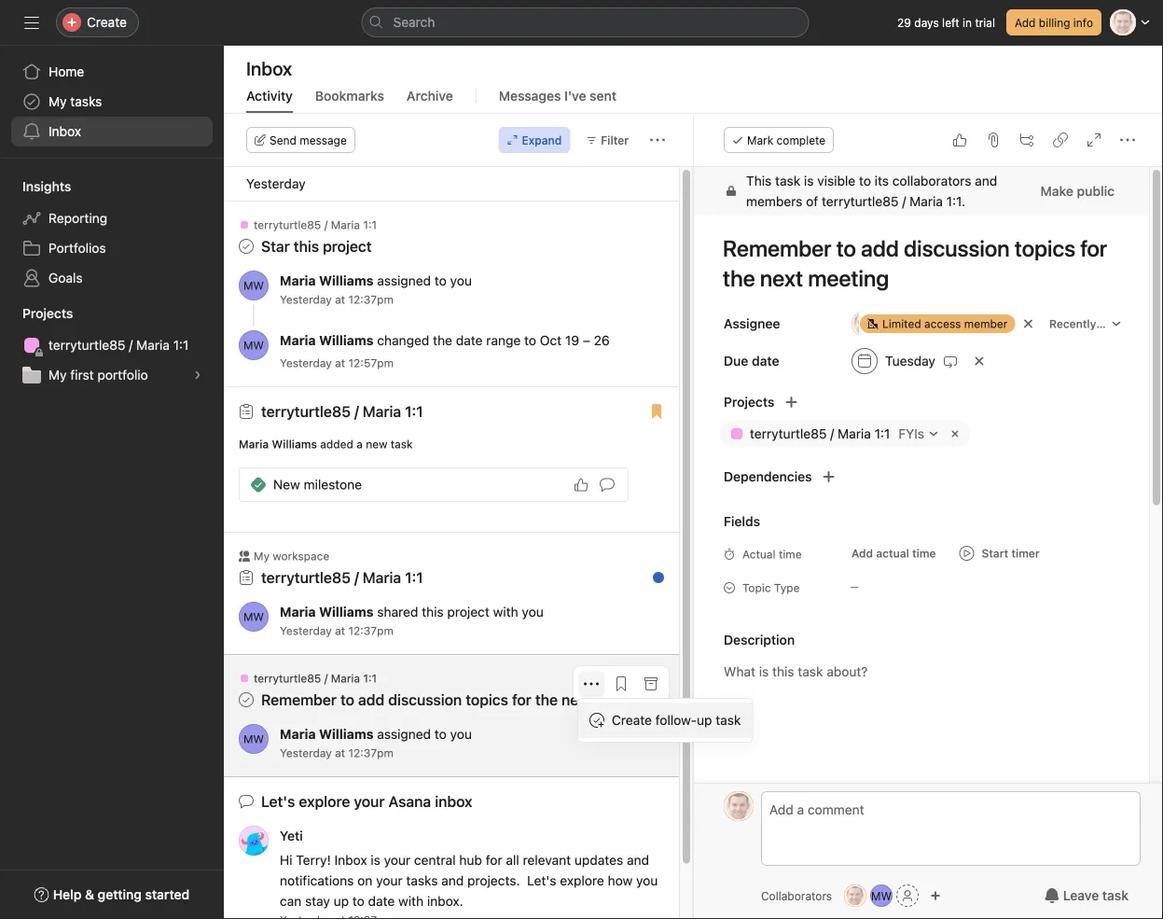 Task type: locate. For each thing, give the bounding box(es) containing it.
insights element
[[0, 170, 224, 297]]

add or remove collaborators image
[[930, 890, 942, 901]]

repeats image
[[943, 354, 958, 369]]

your
[[354, 793, 385, 810], [384, 852, 411, 868], [376, 873, 403, 888]]

is up "of"
[[804, 173, 814, 188]]

new
[[273, 477, 300, 492]]

all
[[506, 852, 520, 868]]

1 vertical spatial projects
[[724, 394, 775, 410]]

projects button down goals
[[0, 304, 73, 323]]

terryturtle85 / maria 1:1 up added
[[261, 403, 423, 420]]

make
[[1041, 183, 1074, 199]]

with left inbox.
[[399, 893, 424, 909]]

let's up yeti
[[261, 793, 295, 810]]

0 horizontal spatial the
[[433, 333, 453, 348]]

2 vertical spatial 12:37pm
[[348, 747, 394, 760]]

projects down goals
[[22, 306, 73, 321]]

1 vertical spatial tt button
[[845, 885, 867, 907]]

to inside maria williams changed the date range to oct 19 – 26 yesterday at 12:57pm
[[524, 333, 537, 348]]

let's explore your asana inbox
[[261, 793, 473, 810]]

1:1 left the fyis
[[875, 426, 891, 441]]

collaborators
[[893, 173, 972, 188]]

add inside dropdown button
[[852, 547, 873, 560]]

public
[[1077, 183, 1115, 199]]

my left "workspace"
[[254, 550, 270, 563]]

maria williams link up 12:57pm
[[280, 333, 374, 348]]

my inside projects element
[[49, 367, 67, 383]]

—
[[851, 581, 859, 592]]

0 horizontal spatial 0 likes. click to like this task image
[[574, 477, 589, 492]]

to
[[859, 173, 871, 188], [435, 273, 447, 288], [524, 333, 537, 348], [341, 691, 355, 709], [435, 726, 447, 742], [353, 893, 365, 909]]

at down terryturtle85 / maria 1:1
[[335, 624, 345, 637]]

actual time
[[743, 548, 802, 561]]

see details, my first portfolio image
[[192, 370, 203, 381]]

maria williams link down remember
[[280, 726, 374, 742]]

maria williams assigned to you yesterday at 12:37pm up changed
[[280, 273, 472, 306]]

message
[[300, 133, 347, 147]]

portfolios
[[49, 240, 106, 256]]

archive link
[[407, 88, 453, 113]]

yesterday inside maria williams changed the date range to oct 19 – 26 yesterday at 12:57pm
[[280, 356, 332, 370]]

at up let's explore your asana inbox
[[335, 747, 345, 760]]

1 horizontal spatial date
[[456, 333, 483, 348]]

1 horizontal spatial up
[[697, 712, 712, 728]]

leave task button
[[1033, 879, 1141, 913]]

terryturtle85 inside this task is visible to its collaborators and members of terryturtle85 / maria 1:1.
[[822, 194, 899, 209]]

you right how
[[636, 873, 658, 888]]

yesterday left 12:57pm
[[280, 356, 332, 370]]

0 horizontal spatial with
[[399, 893, 424, 909]]

create inside the create follow-up task 'menu item'
[[612, 712, 652, 728]]

terryturtle85 / maria 1:1 up portfolio
[[49, 337, 189, 353]]

notifications
[[280, 873, 354, 888]]

task right leave
[[1103, 888, 1129, 903]]

0 horizontal spatial tasks
[[70, 94, 102, 109]]

tuesday
[[886, 353, 936, 369]]

1 horizontal spatial projects
[[724, 394, 775, 410]]

my inside the global element
[[49, 94, 67, 109]]

1 vertical spatial my
[[49, 367, 67, 383]]

assigned up changed
[[377, 273, 431, 288]]

1 vertical spatial 12:37pm
[[348, 624, 394, 637]]

terryturtle85 up the first
[[49, 337, 125, 353]]

remember to add discussion topics for the next meeting dialog
[[694, 114, 1164, 919]]

filter button
[[578, 127, 637, 153]]

mark complete button
[[724, 127, 834, 153]]

2 12:37pm from the top
[[348, 624, 394, 637]]

add for add billing info
[[1015, 16, 1036, 29]]

with right project
[[493, 604, 519, 620]]

create follow-up task menu item
[[579, 703, 753, 738]]

remove image
[[948, 426, 963, 441]]

1 vertical spatial explore
[[560, 873, 604, 888]]

task
[[776, 173, 801, 188], [391, 438, 413, 451], [716, 712, 741, 728], [1103, 888, 1129, 903]]

date down on
[[368, 893, 395, 909]]

2 vertical spatial inbox
[[335, 852, 367, 868]]

0 vertical spatial 0 likes. click to like this task image
[[953, 133, 968, 147]]

0 vertical spatial projects
[[22, 306, 73, 321]]

add left actual
[[852, 547, 873, 560]]

1 at from the top
[[335, 293, 345, 306]]

1 horizontal spatial tt
[[849, 889, 863, 902]]

your left asana inbox
[[354, 793, 385, 810]]

2 vertical spatial my
[[254, 550, 270, 563]]

your right on
[[376, 873, 403, 888]]

0 vertical spatial 12:37pm
[[348, 293, 394, 306]]

to left 'its'
[[859, 173, 871, 188]]

in
[[963, 16, 972, 29]]

0 vertical spatial my
[[49, 94, 67, 109]]

on
[[358, 873, 373, 888]]

add inside button
[[1015, 16, 1036, 29]]

williams inside maria williams changed the date range to oct 19 – 26 yesterday at 12:57pm
[[319, 333, 374, 348]]

my
[[49, 94, 67, 109], [49, 367, 67, 383], [254, 550, 270, 563]]

terryturtle85 / maria 1:1 inside remember to add discussion topics for the next meeting dialog
[[750, 426, 891, 441]]

my for my tasks
[[49, 94, 67, 109]]

1:1 inside remember to add discussion topics for the next meeting dialog
[[875, 426, 891, 441]]

assigned down the 'discussion' on the left bottom
[[377, 726, 431, 742]]

projects down "due date"
[[724, 394, 775, 410]]

2 maria williams assigned to you yesterday at 12:37pm from the top
[[280, 726, 472, 760]]

you right project
[[522, 604, 544, 620]]

create down next meeting
[[612, 712, 652, 728]]

1 horizontal spatial terryturtle85 / maria 1:1 link
[[261, 403, 423, 420]]

explore down updates
[[560, 873, 604, 888]]

1 archive notification image from the top
[[644, 554, 659, 569]]

portfolio
[[97, 367, 148, 383]]

attachments: add a file to this task, remember to add discussion topics for the next meeting image
[[986, 133, 1001, 147]]

0 vertical spatial add
[[1015, 16, 1036, 29]]

12:37pm down shared
[[348, 624, 394, 637]]

yesterday inside the 'maria williams shared this project with you yesterday at 12:37pm'
[[280, 624, 332, 637]]

0 vertical spatial projects button
[[0, 304, 73, 323]]

4 maria williams link from the top
[[280, 726, 374, 742]]

the right changed
[[433, 333, 453, 348]]

0 horizontal spatial date
[[368, 893, 395, 909]]

williams down terryturtle85 / maria 1:1
[[319, 604, 374, 620]]

0 horizontal spatial for
[[486, 852, 503, 868]]

main content
[[694, 167, 1150, 919]]

create for create follow-up task
[[612, 712, 652, 728]]

tasks
[[70, 94, 102, 109], [406, 873, 438, 888]]

terryturtle85
[[822, 194, 899, 209], [254, 218, 321, 231], [49, 337, 125, 353], [261, 403, 351, 420], [750, 426, 827, 441], [261, 569, 351, 586], [254, 672, 321, 685]]

0 horizontal spatial projects
[[22, 306, 73, 321]]

1 vertical spatial create
[[612, 712, 652, 728]]

terryturtle85 / maria 1:1 link up added
[[261, 403, 423, 420]]

1 horizontal spatial tasks
[[406, 873, 438, 888]]

fyis
[[899, 426, 925, 441]]

time right actual
[[913, 547, 936, 560]]

maria williams link down terryturtle85 / maria 1:1
[[280, 604, 374, 620]]

0 vertical spatial tasks
[[70, 94, 102, 109]]

0 vertical spatial with
[[493, 604, 519, 620]]

1 vertical spatial for
[[486, 852, 503, 868]]

projects button
[[0, 304, 73, 323], [694, 389, 775, 415]]

let's down relevant
[[527, 873, 557, 888]]

2 at from the top
[[335, 356, 345, 370]]

add left the billing
[[1015, 16, 1036, 29]]

0 horizontal spatial inbox
[[49, 124, 81, 139]]

0 horizontal spatial up
[[334, 893, 349, 909]]

you down the 'remember to add discussion topics for the next meeting'
[[450, 726, 472, 742]]

0 horizontal spatial explore
[[299, 793, 350, 810]]

start
[[982, 547, 1009, 560]]

2 horizontal spatial and
[[975, 173, 998, 188]]

0 vertical spatial let's
[[261, 793, 295, 810]]

1 vertical spatial add
[[852, 547, 873, 560]]

to inside yeti hi terry! inbox is your central hub for all relevant updates and notifications on your tasks and projects.  let's explore how you can stay up to date with inbox.
[[353, 893, 365, 909]]

can
[[280, 893, 302, 909]]

tasks down home
[[70, 94, 102, 109]]

terryturtle85 / maria 1:1
[[254, 218, 377, 231], [49, 337, 189, 353], [261, 403, 423, 420], [750, 426, 891, 441], [254, 672, 377, 685]]

recently assigned
[[1050, 317, 1148, 330]]

williams up 12:57pm
[[319, 333, 374, 348]]

time right actual on the bottom of page
[[779, 548, 802, 561]]

1 vertical spatial your
[[384, 852, 411, 868]]

3 at from the top
[[335, 624, 345, 637]]

mw
[[243, 279, 264, 292], [243, 339, 264, 352], [243, 610, 264, 623], [243, 733, 264, 746], [872, 889, 892, 902]]

0 vertical spatial date
[[456, 333, 483, 348]]

1:1 up "add"
[[363, 672, 377, 685]]

messages i've sent
[[499, 88, 617, 104]]

goals link
[[11, 263, 213, 293]]

archive
[[407, 88, 453, 104]]

0 vertical spatial and
[[975, 173, 998, 188]]

explore inside yeti hi terry! inbox is your central hub for all relevant updates and notifications on your tasks and projects.  let's explore how you can stay up to date with inbox.
[[560, 873, 604, 888]]

0 vertical spatial terryturtle85 / maria 1:1 link
[[11, 330, 213, 360]]

1 horizontal spatial let's
[[527, 873, 557, 888]]

for left all
[[486, 852, 503, 868]]

getting
[[98, 887, 142, 902]]

0 vertical spatial archive notification image
[[644, 554, 659, 569]]

1 vertical spatial maria williams assigned to you yesterday at 12:37pm
[[280, 726, 472, 760]]

maria 1:1
[[363, 569, 423, 586]]

at down this project
[[335, 293, 345, 306]]

williams
[[319, 273, 374, 288], [319, 333, 374, 348], [272, 438, 317, 451], [319, 604, 374, 620], [319, 726, 374, 742]]

up inside the create follow-up task 'menu item'
[[697, 712, 712, 728]]

this
[[747, 173, 772, 188]]

1 horizontal spatial explore
[[560, 873, 604, 888]]

inbox inside the global element
[[49, 124, 81, 139]]

/ left 'maria 1:1'
[[355, 569, 359, 586]]

0 horizontal spatial is
[[371, 852, 381, 868]]

copy task link image
[[1054, 133, 1068, 147]]

main content containing this task is visible to its collaborators and members of terryturtle85 / maria 1:1.
[[694, 167, 1150, 919]]

/ up "add dependencies" icon at bottom
[[831, 426, 835, 441]]

inbox inside yeti hi terry! inbox is your central hub for all relevant updates and notifications on your tasks and projects.  let's explore how you can stay up to date with inbox.
[[335, 852, 367, 868]]

goals
[[49, 270, 83, 286]]

/ down collaborators
[[903, 194, 906, 209]]

is inside this task is visible to its collaborators and members of terryturtle85 / maria 1:1.
[[804, 173, 814, 188]]

insights button
[[0, 177, 71, 196]]

task inside 'menu item'
[[716, 712, 741, 728]]

assigned right "recently"
[[1100, 317, 1148, 330]]

1 horizontal spatial projects button
[[694, 389, 775, 415]]

is up on
[[371, 852, 381, 868]]

1 vertical spatial inbox
[[49, 124, 81, 139]]

maria williams changed the date range to oct 19 – 26 yesterday at 12:57pm
[[280, 333, 610, 370]]

you inside the 'maria williams shared this project with you yesterday at 12:37pm'
[[522, 604, 544, 620]]

0 horizontal spatial add
[[852, 547, 873, 560]]

0 horizontal spatial tt button
[[724, 791, 754, 821]]

1:1 down maria williams changed the date range to oct 19 – 26 yesterday at 12:57pm
[[405, 403, 423, 420]]

2 maria williams link from the top
[[280, 333, 374, 348]]

archive notification image
[[644, 554, 659, 569], [644, 677, 659, 691]]

maria williams link down this project
[[280, 273, 374, 288]]

1 horizontal spatial and
[[627, 852, 650, 868]]

williams down "add"
[[319, 726, 374, 742]]

fields button
[[694, 509, 761, 535]]

0 likes. click to like this task image left 0 comments image
[[574, 477, 589, 492]]

inbox
[[246, 57, 292, 79], [49, 124, 81, 139], [335, 852, 367, 868]]

1 horizontal spatial add
[[1015, 16, 1036, 29]]

to left the oct
[[524, 333, 537, 348]]

Completed milestone checkbox
[[251, 477, 266, 492]]

1 horizontal spatial time
[[913, 547, 936, 560]]

&
[[85, 887, 94, 902]]

1 vertical spatial let's
[[527, 873, 557, 888]]

1:1 up my first portfolio link
[[173, 337, 189, 353]]

mark complete
[[747, 133, 826, 147]]

1 horizontal spatial the
[[535, 691, 558, 709]]

/ up a
[[355, 403, 359, 420]]

remember
[[261, 691, 337, 709]]

0 horizontal spatial create
[[87, 14, 127, 30]]

0 vertical spatial for
[[512, 691, 532, 709]]

my left the first
[[49, 367, 67, 383]]

create for create
[[87, 14, 127, 30]]

projects.
[[468, 873, 520, 888]]

inbox up activity
[[246, 57, 292, 79]]

inbox link
[[11, 117, 213, 147]]

leave
[[1064, 888, 1099, 903]]

0 vertical spatial assigned
[[377, 273, 431, 288]]

and down the attachments: add a file to this task, remember to add discussion topics for the next meeting image
[[975, 173, 998, 188]]

1 horizontal spatial 0 likes. click to like this task image
[[953, 133, 968, 147]]

0 vertical spatial maria williams assigned to you yesterday at 12:37pm
[[280, 273, 472, 306]]

members
[[747, 194, 803, 209]]

create inside create popup button
[[87, 14, 127, 30]]

more actions image
[[584, 677, 599, 691]]

maria williams assigned to you yesterday at 12:37pm
[[280, 273, 472, 306], [280, 726, 472, 760]]

add dependencies image
[[822, 469, 837, 484]]

1 12:37pm from the top
[[348, 293, 394, 306]]

reporting link
[[11, 203, 213, 233]]

explore up yeti
[[299, 793, 350, 810]]

1 horizontal spatial is
[[804, 173, 814, 188]]

and up how
[[627, 852, 650, 868]]

inbox down my tasks
[[49, 124, 81, 139]]

my for my workspace
[[254, 550, 270, 563]]

add
[[1015, 16, 1036, 29], [852, 547, 873, 560]]

1:1 up this project
[[363, 218, 377, 231]]

task up members
[[776, 173, 801, 188]]

1 vertical spatial and
[[627, 852, 650, 868]]

expand button
[[499, 127, 570, 153]]

1 horizontal spatial tt button
[[845, 885, 867, 907]]

to left "add"
[[341, 691, 355, 709]]

1 vertical spatial terryturtle85 / maria 1:1 link
[[261, 403, 423, 420]]

1 vertical spatial up
[[334, 893, 349, 909]]

to down on
[[353, 893, 365, 909]]

terryturtle85 / maria 1:1
[[261, 569, 423, 586]]

0 likes. click to like this task image left the attachments: add a file to this task, remember to add discussion topics for the next meeting image
[[953, 133, 968, 147]]

my workspace
[[254, 550, 330, 563]]

new milestone
[[273, 477, 362, 492]]

1 vertical spatial date
[[368, 893, 395, 909]]

the left more actions image
[[535, 691, 558, 709]]

4 at from the top
[[335, 747, 345, 760]]

your left central
[[384, 852, 411, 868]]

date left range
[[456, 333, 483, 348]]

terryturtle85 inside projects element
[[49, 337, 125, 353]]

0 vertical spatial tt button
[[724, 791, 754, 821]]

1 vertical spatial assigned
[[1100, 317, 1148, 330]]

terryturtle85 / maria 1:1 link up portfolio
[[11, 330, 213, 360]]

maria inside maria williams changed the date range to oct 19 – 26 yesterday at 12:57pm
[[280, 333, 316, 348]]

12:37pm up let's explore your asana inbox
[[348, 747, 394, 760]]

19
[[565, 333, 580, 348]]

terryturtle85 down 'its'
[[822, 194, 899, 209]]

1 horizontal spatial with
[[493, 604, 519, 620]]

1 vertical spatial with
[[399, 893, 424, 909]]

0 vertical spatial tt
[[732, 800, 746, 813]]

1 vertical spatial 0 likes. click to like this task image
[[574, 477, 589, 492]]

1 vertical spatial the
[[535, 691, 558, 709]]

2 vertical spatial your
[[376, 873, 403, 888]]

26
[[594, 333, 610, 348]]

1 vertical spatial tasks
[[406, 873, 438, 888]]

yesterday
[[246, 176, 306, 191], [280, 293, 332, 306], [280, 356, 332, 370], [280, 624, 332, 637], [280, 747, 332, 760]]

at left 12:57pm
[[335, 356, 345, 370]]

type
[[774, 581, 800, 594]]

terryturtle85 / maria 1:1 down add to projects image
[[750, 426, 891, 441]]

yesterday down star this project
[[280, 293, 332, 306]]

terryturtle85 / maria 1:1 up star this project
[[254, 218, 377, 231]]

1 vertical spatial is
[[371, 852, 381, 868]]

1 horizontal spatial create
[[612, 712, 652, 728]]

and inside this task is visible to its collaborators and members of terryturtle85 / maria 1:1.
[[975, 173, 998, 188]]

maria williams assigned to you yesterday at 12:37pm down "add"
[[280, 726, 472, 760]]

0 horizontal spatial let's
[[261, 793, 295, 810]]

0 likes. click to like this task image
[[953, 133, 968, 147], [574, 477, 589, 492]]

recently
[[1050, 317, 1097, 330]]

mark
[[747, 133, 774, 147]]

0 vertical spatial up
[[697, 712, 712, 728]]

task inside button
[[1103, 888, 1129, 903]]

0 comments image
[[600, 477, 615, 492]]

projects button down "due date"
[[694, 389, 775, 415]]

topics
[[466, 691, 508, 709]]

description
[[724, 632, 795, 648]]

/ up portfolio
[[129, 337, 133, 353]]

you
[[450, 273, 472, 288], [522, 604, 544, 620], [450, 726, 472, 742], [636, 873, 658, 888]]

0 vertical spatial is
[[804, 173, 814, 188]]

next meeting
[[562, 691, 652, 709]]

2 horizontal spatial inbox
[[335, 852, 367, 868]]

and up inbox.
[[442, 873, 464, 888]]

0 vertical spatial create
[[87, 14, 127, 30]]

tt button
[[724, 791, 754, 821], [845, 885, 867, 907]]

start timer button
[[952, 540, 1048, 566]]

12:37pm up changed
[[348, 293, 394, 306]]

for right 'topics'
[[512, 691, 532, 709]]

date inside yeti hi terry! inbox is your central hub for all relevant updates and notifications on your tasks and projects.  let's explore how you can stay up to date with inbox.
[[368, 893, 395, 909]]

1 vertical spatial archive notification image
[[644, 677, 659, 691]]

updates
[[575, 852, 624, 868]]

1 vertical spatial tt
[[849, 889, 863, 902]]

tasks down central
[[406, 873, 438, 888]]

is
[[804, 173, 814, 188], [371, 852, 381, 868]]

0 vertical spatial the
[[433, 333, 453, 348]]

1 horizontal spatial inbox
[[246, 57, 292, 79]]

archive all image
[[644, 409, 659, 424]]

inbox up on
[[335, 852, 367, 868]]

1 maria williams link from the top
[[280, 273, 374, 288]]

add for add actual time
[[852, 547, 873, 560]]

2 vertical spatial and
[[442, 873, 464, 888]]



Task type: vqa. For each thing, say whether or not it's contained in the screenshot.
first 12:37PM from the bottom
yes



Task type: describe. For each thing, give the bounding box(es) containing it.
terry!
[[296, 852, 331, 868]]

filter
[[601, 133, 629, 147]]

portfolios link
[[11, 233, 213, 263]]

limited
[[883, 317, 922, 330]]

remove assignee image
[[1023, 318, 1034, 329]]

williams up new
[[272, 438, 317, 451]]

assigned inside popup button
[[1100, 317, 1148, 330]]

projects element
[[0, 297, 224, 394]]

2 archive notification image from the top
[[644, 677, 659, 691]]

12:57pm
[[348, 356, 394, 370]]

with inside the 'maria williams shared this project with you yesterday at 12:37pm'
[[493, 604, 519, 620]]

discussion
[[388, 691, 462, 709]]

task right the new
[[391, 438, 413, 451]]

send message
[[270, 133, 347, 147]]

terryturtle85 down "workspace"
[[261, 569, 351, 586]]

topic type
[[743, 581, 800, 594]]

williams inside the 'maria williams shared this project with you yesterday at 12:37pm'
[[319, 604, 374, 620]]

help & getting started button
[[22, 878, 202, 912]]

add to bookmarks image
[[614, 677, 629, 691]]

terryturtle85 down add to projects image
[[750, 426, 827, 441]]

recently assigned button
[[1041, 311, 1148, 337]]

to inside this task is visible to its collaborators and members of terryturtle85 / maria 1:1.
[[859, 173, 871, 188]]

you inside yeti hi terry! inbox is your central hub for all relevant updates and notifications on your tasks and projects.  let's explore how you can stay up to date with inbox.
[[636, 873, 658, 888]]

add
[[358, 691, 385, 709]]

maria inside this task is visible to its collaborators and members of terryturtle85 / maria 1:1.
[[910, 194, 943, 209]]

messages
[[499, 88, 561, 104]]

terryturtle85 up remember
[[254, 672, 321, 685]]

this
[[422, 604, 444, 620]]

follow-
[[656, 712, 697, 728]]

member
[[965, 317, 1008, 330]]

yesterday down remember
[[280, 747, 332, 760]]

tasks inside yeti hi terry! inbox is your central hub for all relevant updates and notifications on your tasks and projects.  let's explore how you can stay up to date with inbox.
[[406, 873, 438, 888]]

bookmarks
[[315, 88, 384, 104]]

i've
[[565, 88, 587, 104]]

changed
[[377, 333, 430, 348]]

hide sidebar image
[[24, 15, 39, 30]]

visible
[[818, 173, 856, 188]]

terryturtle85 / maria 1:1 up remember
[[254, 672, 377, 685]]

clear due date image
[[974, 356, 985, 367]]

0 horizontal spatial time
[[779, 548, 802, 561]]

/ inside projects element
[[129, 337, 133, 353]]

add actual time button
[[844, 540, 945, 566]]

completed milestone image
[[251, 477, 266, 492]]

to down the 'discussion' on the left bottom
[[435, 726, 447, 742]]

bookmarks link
[[315, 88, 384, 113]]

29 days left in trial
[[898, 16, 996, 29]]

due date
[[724, 353, 780, 369]]

maria inside the 'maria williams shared this project with you yesterday at 12:37pm'
[[280, 604, 316, 620]]

dependencies
[[724, 469, 812, 484]]

1 maria williams assigned to you yesterday at 12:37pm from the top
[[280, 273, 472, 306]]

3 maria williams link from the top
[[280, 604, 374, 620]]

terryturtle85 up 'maria williams added a new task'
[[261, 403, 351, 420]]

added
[[320, 438, 354, 451]]

you up maria williams changed the date range to oct 19 – 26 yesterday at 12:57pm
[[450, 273, 472, 288]]

fyis button
[[894, 424, 944, 444]]

fields
[[724, 514, 761, 529]]

how
[[608, 873, 633, 888]]

tasks inside the global element
[[70, 94, 102, 109]]

make public button
[[1029, 174, 1127, 208]]

yeti
[[280, 828, 303, 844]]

0 vertical spatial inbox
[[246, 57, 292, 79]]

maria inside projects element
[[136, 337, 170, 353]]

date inside maria williams changed the date range to oct 19 – 26 yesterday at 12:57pm
[[456, 333, 483, 348]]

up inside yeti hi terry! inbox is your central hub for all relevant updates and notifications on your tasks and projects.  let's explore how you can stay up to date with inbox.
[[334, 893, 349, 909]]

billing
[[1039, 16, 1071, 29]]

let's inside yeti hi terry! inbox is your central hub for all relevant updates and notifications on your tasks and projects.  let's explore how you can stay up to date with inbox.
[[527, 873, 557, 888]]

timer
[[1012, 547, 1040, 560]]

home link
[[11, 57, 213, 87]]

task inside this task is visible to its collaborators and members of terryturtle85 / maria 1:1.
[[776, 173, 801, 188]]

reporting
[[49, 210, 107, 226]]

full screen image
[[1087, 133, 1102, 147]]

send
[[270, 133, 297, 147]]

asana inbox
[[389, 793, 473, 810]]

3 12:37pm from the top
[[348, 747, 394, 760]]

time inside dropdown button
[[913, 547, 936, 560]]

this task is visible to its collaborators and members of terryturtle85 / maria 1:1.
[[747, 173, 998, 209]]

add actual time
[[852, 547, 936, 560]]

new
[[366, 438, 388, 451]]

access
[[925, 317, 962, 330]]

to up maria williams changed the date range to oct 19 – 26 yesterday at 12:57pm
[[435, 273, 447, 288]]

is inside yeti hi terry! inbox is your central hub for all relevant updates and notifications on your tasks and projects.  let's explore how you can stay up to date with inbox.
[[371, 852, 381, 868]]

project
[[447, 604, 490, 620]]

central
[[414, 852, 456, 868]]

williams down this project
[[319, 273, 374, 288]]

stay
[[305, 893, 330, 909]]

/ up this project
[[324, 218, 328, 231]]

1:1.
[[947, 194, 966, 209]]

send message button
[[246, 127, 355, 153]]

12:37pm inside the 'maria williams shared this project with you yesterday at 12:37pm'
[[348, 624, 394, 637]]

0 vertical spatial explore
[[299, 793, 350, 810]]

2 vertical spatial assigned
[[377, 726, 431, 742]]

/ inside this task is visible to its collaborators and members of terryturtle85 / maria 1:1.
[[903, 194, 906, 209]]

0 horizontal spatial terryturtle85 / maria 1:1 link
[[11, 330, 213, 360]]

terryturtle85 / maria 1:1 inside projects element
[[49, 337, 189, 353]]

0 horizontal spatial projects button
[[0, 304, 73, 323]]

shared
[[377, 604, 418, 620]]

activity link
[[246, 88, 293, 113]]

add to projects image
[[784, 395, 799, 410]]

sent
[[590, 88, 617, 104]]

expand
[[522, 133, 562, 147]]

complete
[[777, 133, 826, 147]]

0 horizontal spatial and
[[442, 873, 464, 888]]

more actions image
[[650, 133, 665, 147]]

this project
[[294, 237, 372, 255]]

yesterday down send
[[246, 176, 306, 191]]

at inside the 'maria williams shared this project with you yesterday at 12:37pm'
[[335, 624, 345, 637]]

with inside yeti hi terry! inbox is your central hub for all relevant updates and notifications on your tasks and projects.  let's explore how you can stay up to date with inbox.
[[399, 893, 424, 909]]

yeti hi terry! inbox is your central hub for all relevant updates and notifications on your tasks and projects.  let's explore how you can stay up to date with inbox.
[[280, 828, 662, 909]]

terryturtle85 up star
[[254, 218, 321, 231]]

search list box
[[362, 7, 809, 37]]

maria williams added a new task
[[239, 438, 413, 451]]

the inside maria williams changed the date range to oct 19 – 26 yesterday at 12:57pm
[[433, 333, 453, 348]]

range
[[486, 333, 521, 348]]

global element
[[0, 46, 224, 158]]

1 vertical spatial projects button
[[694, 389, 775, 415]]

days
[[915, 16, 939, 29]]

more actions for this task image
[[1121, 133, 1136, 147]]

mw inside remember to add discussion topics for the next meeting dialog
[[872, 889, 892, 902]]

my first portfolio link
[[11, 360, 213, 390]]

help & getting started
[[53, 887, 190, 902]]

1 horizontal spatial for
[[512, 691, 532, 709]]

inbox.
[[427, 893, 463, 909]]

limited access member
[[883, 317, 1008, 330]]

search
[[393, 14, 435, 30]]

add billing info
[[1015, 16, 1094, 29]]

projects inside remember to add discussion topics for the next meeting dialog
[[724, 394, 775, 410]]

maria williams shared this project with you yesterday at 12:37pm
[[280, 604, 544, 637]]

create follow-up task
[[612, 712, 741, 728]]

0 vertical spatial your
[[354, 793, 385, 810]]

for inside yeti hi terry! inbox is your central hub for all relevant updates and notifications on your tasks and projects.  let's explore how you can stay up to date with inbox.
[[486, 852, 503, 868]]

actual
[[877, 547, 910, 560]]

trial
[[975, 16, 996, 29]]

left
[[943, 16, 960, 29]]

/ up remember
[[324, 672, 328, 685]]

help
[[53, 887, 82, 902]]

0 horizontal spatial tt
[[732, 800, 746, 813]]

1:1 inside projects element
[[173, 337, 189, 353]]

tuesday button
[[844, 344, 967, 378]]

create button
[[56, 7, 139, 37]]

info
[[1074, 16, 1094, 29]]

remember to add discussion topics for the next meeting
[[261, 691, 652, 709]]

oct
[[540, 333, 562, 348]]

my tasks
[[49, 94, 102, 109]]

milestone
[[304, 477, 362, 492]]

at inside maria williams changed the date range to oct 19 – 26 yesterday at 12:57pm
[[335, 356, 345, 370]]

add subtask image
[[1020, 133, 1035, 147]]

main content inside remember to add discussion topics for the next meeting dialog
[[694, 167, 1150, 919]]

star
[[261, 237, 290, 255]]

Task Name text field
[[711, 227, 1127, 300]]

my for my first portfolio
[[49, 367, 67, 383]]

star this project
[[261, 237, 372, 255]]



